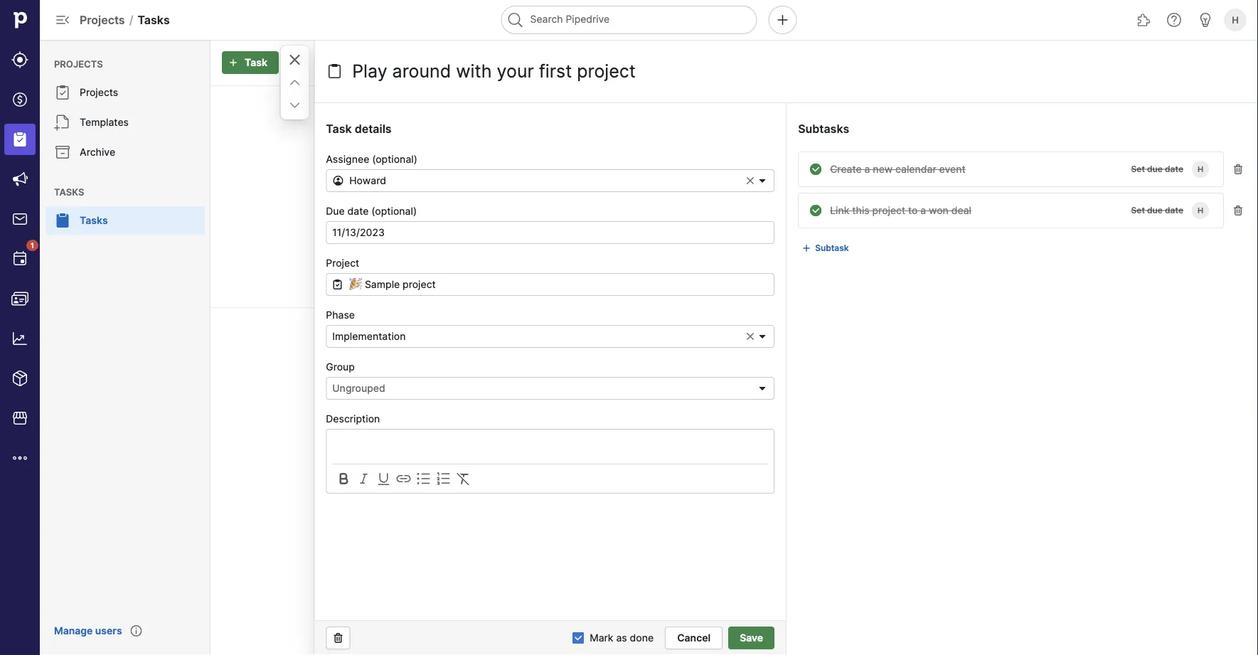 Task type: describe. For each thing, give the bounding box(es) containing it.
0 vertical spatial (optional)
[[372, 153, 417, 165]]

color undefined image for projects
[[54, 84, 71, 101]]

project
[[326, 257, 359, 269]]

due
[[326, 205, 345, 217]]

manage users button
[[46, 618, 131, 644]]

2 vertical spatial h
[[1198, 206, 1204, 215]]

subtasks
[[798, 122, 850, 136]]

archive
[[80, 146, 115, 158]]

1 vertical spatial projects
[[54, 58, 103, 69]]

set for bottom h button set due date button
[[1131, 205, 1145, 216]]

save button
[[729, 627, 775, 649]]

cancel
[[677, 632, 711, 644]]

no tasks match the selected filters
[[588, 160, 881, 181]]

templates link
[[46, 108, 205, 137]]

selected
[[757, 160, 828, 181]]

set due date button for the middle h button
[[1126, 161, 1189, 178]]

color secondary image
[[435, 470, 452, 487]]

contacts image
[[11, 290, 28, 307]]

home image
[[9, 9, 31, 31]]

0 vertical spatial tasks
[[617, 160, 662, 181]]

products image
[[11, 370, 28, 387]]

insights image
[[11, 330, 28, 347]]

quick help image
[[1166, 11, 1183, 28]]

view
[[754, 200, 776, 212]]

0 vertical spatial h button
[[1221, 6, 1250, 34]]

group
[[326, 361, 355, 373]]

howard
[[349, 175, 386, 187]]

assignee
[[326, 153, 369, 165]]

1
[[31, 241, 34, 250]]

color undefined image for tasks
[[54, 212, 71, 229]]

task details
[[326, 122, 392, 136]]

projects / tasks
[[80, 13, 170, 27]]

set due date for set due date button for the middle h button
[[1131, 164, 1184, 174]]

subtask button
[[798, 240, 855, 257]]

Set due date text field
[[326, 221, 775, 244]]

match
[[667, 160, 719, 181]]

marketplace image
[[11, 410, 28, 427]]

projects inside 'projects' link
[[80, 86, 118, 99]]

menu containing projects
[[40, 40, 211, 655]]

0 vertical spatial tasks
[[138, 13, 170, 27]]

1 color secondary image from the left
[[335, 470, 352, 487]]

Search Pipedrive field
[[501, 6, 757, 34]]

1 link
[[4, 240, 38, 275]]

set due date for bottom h button set due date button
[[1131, 205, 1184, 216]]

info image
[[131, 625, 142, 637]]

due for the middle h button
[[1147, 164, 1163, 174]]

view all tasks
[[754, 200, 818, 212]]

2 color secondary image from the left
[[355, 470, 372, 487]]

5 color secondary image from the left
[[415, 470, 432, 487]]

projects image
[[11, 131, 28, 148]]

manage
[[54, 625, 93, 637]]

ungrouped button
[[326, 377, 775, 400]]

howard button
[[326, 169, 775, 192]]

all
[[779, 200, 790, 212]]

templates
[[80, 116, 129, 128]]

1 vertical spatial tasks
[[792, 200, 818, 212]]

subtask
[[815, 243, 849, 253]]

set for set due date button for the middle h button
[[1131, 164, 1145, 174]]

implementation
[[332, 330, 406, 343]]

mark
[[590, 632, 614, 644]]



Task type: locate. For each thing, give the bounding box(es) containing it.
1 vertical spatial task text field
[[825, 199, 1114, 222]]

color undefined image inside 1 link
[[11, 250, 28, 267]]

color undefined image right sales inbox image
[[54, 212, 71, 229]]

task for task details
[[326, 122, 352, 136]]

due date (optional)
[[326, 205, 417, 217]]

0 vertical spatial color undefined image
[[54, 114, 71, 131]]

set due date button
[[1126, 161, 1189, 178], [1126, 202, 1189, 219]]

users
[[95, 625, 122, 637]]

projects left /
[[80, 13, 125, 27]]

task right color primary inverted icon
[[245, 57, 267, 69]]

menu toggle image
[[54, 11, 71, 28]]

done
[[630, 632, 654, 644]]

0 horizontal spatial color undefined image
[[11, 250, 28, 267]]

tasks menu item
[[40, 206, 211, 235]]

1 vertical spatial h button
[[1189, 158, 1212, 181]]

archive link
[[46, 138, 205, 166]]

0 vertical spatial projects
[[80, 13, 125, 27]]

task
[[245, 57, 267, 69], [326, 122, 352, 136]]

3 color undefined image from the top
[[54, 212, 71, 229]]

color primary image inside 'implementation' popup button
[[757, 331, 768, 342]]

color undefined image
[[54, 84, 71, 101], [54, 144, 71, 161], [54, 212, 71, 229]]

2 task text field from the top
[[825, 199, 1114, 222]]

(optional) up howard
[[372, 153, 417, 165]]

1 vertical spatial set due date button
[[1126, 202, 1189, 219]]

color undefined image
[[54, 114, 71, 131], [11, 250, 28, 267]]

color undefined image left archive
[[54, 144, 71, 161]]

color undefined image down sales inbox image
[[11, 250, 28, 267]]

task text field for bottom h button set due date button
[[825, 199, 1114, 222]]

(optional)
[[372, 153, 417, 165], [372, 205, 417, 217]]

tasks
[[617, 160, 662, 181], [792, 200, 818, 212]]

color primary image inside 'implementation' popup button
[[746, 331, 756, 341]]

set
[[1131, 164, 1145, 174], [1131, 205, 1145, 216]]

2 vertical spatial color undefined image
[[54, 212, 71, 229]]

sales inbox image
[[11, 211, 28, 228]]

sales assistant image
[[1197, 11, 1214, 28]]

1 horizontal spatial color undefined image
[[54, 114, 71, 131]]

assignee (optional)
[[326, 153, 417, 165]]

0 horizontal spatial tasks
[[617, 160, 662, 181]]

(optional) down howard
[[372, 205, 417, 217]]

color undefined image inside templates link
[[54, 114, 71, 131]]

2 vertical spatial h button
[[1189, 199, 1212, 222]]

0 vertical spatial set
[[1131, 164, 1145, 174]]

color primary image
[[286, 51, 303, 68], [286, 74, 303, 91], [286, 97, 303, 114], [810, 164, 822, 175], [332, 175, 344, 186], [757, 175, 768, 186], [746, 176, 756, 186], [810, 205, 822, 216], [1233, 205, 1244, 216], [746, 331, 756, 341], [757, 383, 768, 394], [573, 632, 584, 644]]

0 horizontal spatial task
[[245, 57, 267, 69]]

deals image
[[11, 91, 28, 108]]

projects link
[[46, 78, 205, 107]]

menu
[[40, 40, 211, 655]]

task inside button
[[245, 57, 267, 69]]

2 set due date from the top
[[1131, 205, 1184, 216]]

projects down menu toggle image
[[54, 58, 103, 69]]

2 set due date button from the top
[[1126, 202, 1189, 219]]

0 vertical spatial due
[[1147, 164, 1163, 174]]

tasks
[[138, 13, 170, 27], [54, 186, 84, 197], [80, 214, 108, 227]]

the
[[724, 160, 752, 181]]

color primary image
[[326, 63, 343, 80], [1233, 164, 1244, 175], [332, 279, 343, 290], [757, 331, 768, 342], [330, 632, 347, 644]]

due for bottom h button
[[1147, 205, 1163, 216]]

1 color undefined image from the top
[[54, 84, 71, 101]]

1 task text field from the top
[[825, 158, 1114, 181]]

as
[[616, 632, 627, 644]]

1 vertical spatial (optional)
[[372, 205, 417, 217]]

1 set from the top
[[1131, 164, 1145, 174]]

quick add image
[[774, 11, 791, 28]]

due
[[1147, 164, 1163, 174], [1147, 205, 1163, 216]]

menu item
[[0, 120, 40, 159]]

tasks right no
[[617, 160, 662, 181]]

color undefined image inside 'projects' link
[[54, 84, 71, 101]]

1 vertical spatial due
[[1147, 205, 1163, 216]]

tasks right all
[[792, 200, 818, 212]]

date for set due date button for the middle h button
[[1165, 164, 1184, 174]]

color primary image inside ungrouped 'popup button'
[[757, 383, 768, 394]]

1 vertical spatial set
[[1131, 205, 1145, 216]]

h
[[1232, 14, 1239, 25], [1198, 165, 1204, 174], [1198, 206, 1204, 215]]

more image
[[11, 450, 28, 467]]

task button
[[222, 51, 279, 74]]

0 vertical spatial color undefined image
[[54, 84, 71, 101]]

2 set from the top
[[1131, 205, 1145, 216]]

1 due from the top
[[1147, 164, 1163, 174]]

set due date
[[1131, 164, 1184, 174], [1131, 205, 1184, 216]]

Implementation field
[[326, 325, 775, 348]]

/
[[129, 13, 133, 27]]

0 vertical spatial set due date button
[[1126, 161, 1189, 178]]

color secondary image
[[335, 470, 352, 487], [355, 470, 372, 487], [375, 470, 392, 487], [395, 470, 412, 487], [415, 470, 432, 487], [455, 470, 472, 487]]

1 menu
[[0, 0, 40, 655]]

color undefined image left 'templates'
[[54, 114, 71, 131]]

filters
[[833, 160, 881, 181]]

view all tasks button
[[754, 200, 818, 212]]

ungrouped
[[332, 382, 385, 394]]

0 vertical spatial task
[[245, 57, 267, 69]]

None field
[[326, 273, 775, 296]]

Ungrouped field
[[326, 377, 775, 400]]

date
[[1165, 164, 1184, 174], [348, 205, 369, 217], [1165, 205, 1184, 216]]

cancel button
[[665, 627, 723, 649]]

description
[[326, 413, 380, 425]]

0 vertical spatial h
[[1232, 14, 1239, 25]]

color undefined image inside archive link
[[54, 144, 71, 161]]

tasks link
[[46, 206, 205, 235]]

color primary inverted image
[[225, 57, 242, 68]]

Task text field
[[825, 158, 1114, 181], [825, 199, 1114, 222]]

2 color undefined image from the top
[[54, 144, 71, 161]]

Howard field
[[326, 169, 775, 192]]

0 vertical spatial task text field
[[825, 158, 1114, 181]]

tasks inside menu item
[[80, 214, 108, 227]]

3 color secondary image from the left
[[375, 470, 392, 487]]

Task field
[[349, 57, 674, 85]]

leads image
[[11, 51, 28, 68]]

task for task
[[245, 57, 267, 69]]

1 vertical spatial task
[[326, 122, 352, 136]]

2 due from the top
[[1147, 205, 1163, 216]]

implementation button
[[326, 325, 775, 348]]

projects
[[80, 13, 125, 27], [54, 58, 103, 69], [80, 86, 118, 99]]

1 vertical spatial color undefined image
[[11, 250, 28, 267]]

color undefined image for archive
[[54, 144, 71, 161]]

2 vertical spatial projects
[[80, 86, 118, 99]]

4 color secondary image from the left
[[395, 470, 412, 487]]

1 horizontal spatial tasks
[[792, 200, 818, 212]]

save
[[740, 632, 763, 644]]

no
[[588, 160, 612, 181]]

campaigns image
[[11, 171, 28, 188]]

projects up 'templates'
[[80, 86, 118, 99]]

details
[[355, 122, 392, 136]]

1 vertical spatial h
[[1198, 165, 1204, 174]]

task up 'assignee'
[[326, 122, 352, 136]]

color link image
[[801, 243, 812, 254]]

None text field
[[326, 273, 775, 296]]

date for bottom h button set due date button
[[1165, 205, 1184, 216]]

1 horizontal spatial task
[[326, 122, 352, 136]]

6 color secondary image from the left
[[455, 470, 472, 487]]

1 vertical spatial color undefined image
[[54, 144, 71, 161]]

0 vertical spatial set due date
[[1131, 164, 1184, 174]]

1 set due date button from the top
[[1126, 161, 1189, 178]]

mark as done
[[590, 632, 654, 644]]

manage users
[[54, 625, 122, 637]]

color undefined image inside tasks link
[[54, 212, 71, 229]]

1 vertical spatial set due date
[[1131, 205, 1184, 216]]

h button
[[1221, 6, 1250, 34], [1189, 158, 1212, 181], [1189, 199, 1212, 222]]

1 set due date from the top
[[1131, 164, 1184, 174]]

color undefined image right deals icon
[[54, 84, 71, 101]]

1 vertical spatial tasks
[[54, 186, 84, 197]]

set due date button for bottom h button
[[1126, 202, 1189, 219]]

task text field for set due date button for the middle h button
[[825, 158, 1114, 181]]

phase
[[326, 309, 355, 321]]

2 vertical spatial tasks
[[80, 214, 108, 227]]



Task type: vqa. For each thing, say whether or not it's contained in the screenshot.
overview associated with User overview
no



